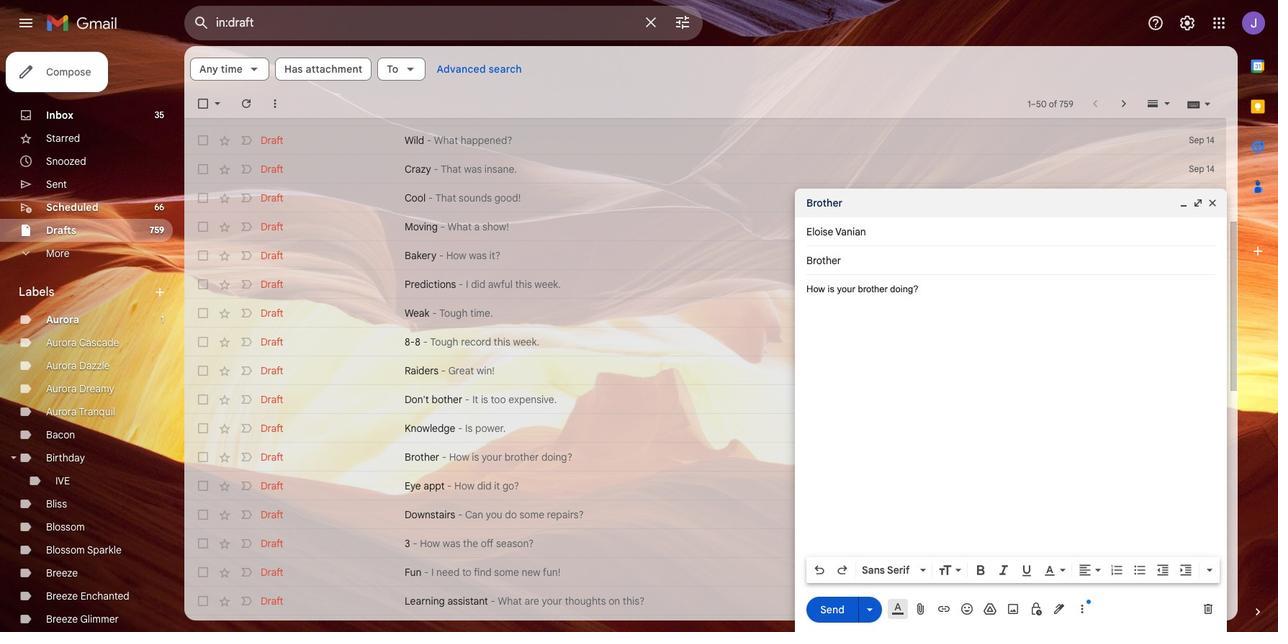 Task type: describe. For each thing, give the bounding box(es) containing it.
what for what a show!
[[448, 220, 472, 233]]

more send options image
[[863, 603, 878, 617]]

fun - i need to find some new fun!
[[405, 566, 561, 579]]

indent less ‪(⌘[)‬ image
[[1156, 563, 1171, 578]]

cell for record
[[1175, 335, 1227, 349]]

downstairs
[[405, 509, 456, 522]]

- takeout
[[435, 105, 481, 118]]

how for how was it?
[[447, 249, 467, 262]]

that for that was insane.
[[441, 163, 462, 176]]

numbered list ‪(⌘⇧7)‬ image
[[1110, 563, 1125, 578]]

- for is power.
[[458, 422, 463, 435]]

main menu image
[[17, 14, 35, 32]]

glimmer
[[80, 613, 119, 626]]

need
[[437, 566, 460, 579]]

Message Body text field
[[807, 282, 1216, 553]]

what for what happened?
[[434, 134, 458, 147]]

12 row from the top
[[184, 414, 1227, 443]]

1 vertical spatial tough
[[430, 336, 459, 349]]

of
[[1050, 98, 1058, 109]]

breeze enchanted link
[[46, 590, 130, 603]]

weak - tough time.
[[405, 307, 493, 320]]

advanced search options image
[[669, 8, 697, 37]]

draft for fun
[[261, 566, 284, 579]]

1 50 of 759
[[1028, 98, 1074, 109]]

1 horizontal spatial your
[[542, 595, 563, 608]]

week. for 8-8 - tough record this week.
[[513, 336, 540, 349]]

4 row from the top
[[184, 184, 1227, 213]]

knowledge
[[405, 422, 456, 435]]

35
[[155, 110, 164, 120]]

power.
[[476, 422, 506, 435]]

aurora tranquil link
[[46, 406, 115, 419]]

1 sep 14 from the top
[[1190, 135, 1216, 146]]

i for i did awful this week.
[[466, 278, 469, 291]]

insert link ‪(⌘k)‬ image
[[937, 602, 952, 617]]

Subject field
[[807, 254, 1216, 268]]

- for how was it?
[[439, 249, 444, 262]]

week. for predictions - i did awful this week.
[[535, 278, 561, 291]]

insert files using drive image
[[984, 602, 998, 617]]

search mail image
[[189, 10, 215, 36]]

was for it?
[[469, 249, 487, 262]]

- right 8
[[423, 336, 428, 349]]

underline ‪(⌘u)‬ image
[[1020, 564, 1035, 579]]

predictions
[[405, 278, 456, 291]]

your inside text box
[[838, 284, 856, 295]]

to
[[462, 566, 472, 579]]

attach files image
[[914, 602, 929, 617]]

has attachment button
[[275, 58, 372, 81]]

don't bother - it is too expensive.
[[405, 393, 557, 406]]

- for great win!
[[442, 365, 446, 378]]

1 14 from the top
[[1207, 135, 1216, 146]]

cell for is
[[1175, 393, 1227, 407]]

it?
[[490, 249, 501, 262]]

doing? inside text box
[[891, 284, 919, 295]]

pop out image
[[1193, 197, 1205, 209]]

more options image
[[1079, 602, 1087, 617]]

aurora dazzle
[[46, 360, 110, 373]]

ive
[[55, 475, 70, 488]]

labels
[[19, 285, 54, 300]]

aurora for aurora cascade
[[46, 336, 77, 349]]

support image
[[1148, 14, 1165, 32]]

has
[[285, 63, 303, 76]]

5 row from the top
[[184, 213, 1227, 241]]

more button
[[0, 242, 173, 265]]

that for that sounds good!
[[436, 192, 456, 205]]

16 row from the top
[[184, 530, 1227, 558]]

bliss link
[[46, 498, 67, 511]]

is
[[466, 422, 473, 435]]

sep 14 for insane.
[[1190, 164, 1216, 174]]

brother - how is your brother doing?
[[405, 451, 573, 464]]

was for the
[[443, 538, 461, 550]]

appt
[[424, 480, 445, 493]]

breeze glimmer
[[46, 613, 119, 626]]

this for awful
[[516, 278, 532, 291]]

to
[[387, 63, 399, 76]]

sans serif
[[862, 564, 910, 577]]

bacon link
[[46, 429, 75, 442]]

i for i need to find some new fun!
[[432, 566, 434, 579]]

aurora for aurora "link"
[[46, 313, 79, 326]]

dazzle
[[79, 360, 110, 373]]

predictions - i did awful this week.
[[405, 278, 561, 291]]

search
[[489, 63, 522, 76]]

raiders
[[405, 365, 439, 378]]

- for i did awful this week.
[[459, 278, 464, 291]]

66
[[154, 202, 164, 213]]

labels heading
[[19, 285, 153, 300]]

bold ‪(⌘b)‬ image
[[974, 563, 989, 578]]

bulleted list ‪(⌘⇧8)‬ image
[[1133, 563, 1148, 578]]

draft for eye appt
[[261, 480, 284, 493]]

insert signature image
[[1053, 602, 1067, 617]]

record
[[461, 336, 491, 349]]

refresh image
[[239, 97, 254, 111]]

formatting options toolbar
[[807, 558, 1221, 584]]

any
[[200, 63, 218, 76]]

8-8 - tough record this week.
[[405, 336, 540, 349]]

find
[[474, 566, 492, 579]]

time.
[[471, 307, 493, 320]]

sent link
[[46, 178, 67, 191]]

6 cell from the top
[[1175, 364, 1227, 378]]

is inside text box
[[828, 284, 835, 295]]

3 row from the top
[[184, 155, 1227, 184]]

serif
[[888, 564, 910, 577]]

ive link
[[55, 475, 70, 488]]

aurora for aurora dreamy
[[46, 383, 77, 396]]

season?
[[496, 538, 534, 550]]

any time button
[[190, 58, 270, 81]]

draft for raiders
[[261, 365, 284, 378]]

bakery - how was it?
[[405, 249, 501, 262]]

any time
[[200, 63, 243, 76]]

breeze link
[[46, 567, 78, 580]]

sep 14 for to
[[1190, 567, 1216, 578]]

11 row from the top
[[184, 385, 1227, 414]]

how for how is your brother doing?
[[449, 451, 470, 464]]

eloise vanian
[[807, 226, 867, 238]]

- for what a show!
[[441, 220, 445, 233]]

enchanted
[[80, 590, 130, 603]]

bliss
[[46, 498, 67, 511]]

cell for do
[[1175, 508, 1227, 522]]

can
[[465, 509, 484, 522]]

settings image
[[1179, 14, 1197, 32]]

eye
[[405, 480, 421, 493]]

7 row from the top
[[184, 270, 1227, 299]]

assistant
[[448, 595, 488, 608]]

attachment
[[306, 63, 363, 76]]

draft for knowledge
[[261, 422, 284, 435]]

gmail image
[[46, 9, 125, 37]]

draft for wild
[[261, 134, 284, 147]]

aurora for aurora dazzle
[[46, 360, 77, 373]]

select input tool image
[[1204, 98, 1213, 109]]

1 vertical spatial your
[[482, 451, 502, 464]]

cell for show!
[[1175, 220, 1227, 234]]

- for that was insane.
[[434, 163, 439, 176]]

how up can
[[455, 480, 475, 493]]

cascade
[[79, 336, 119, 349]]

1 horizontal spatial is
[[481, 393, 488, 406]]

cell for it?
[[1175, 249, 1227, 263]]

cool - that sounds good!
[[405, 192, 521, 205]]

aurora tranquil
[[46, 406, 115, 419]]

win!
[[477, 365, 495, 378]]

- for how was the off season?
[[413, 538, 418, 550]]

snoozed
[[46, 155, 86, 168]]

0 vertical spatial did
[[471, 278, 486, 291]]

14 for good!
[[1207, 192, 1216, 203]]

1 horizontal spatial 759
[[1060, 98, 1074, 109]]

it
[[494, 480, 500, 493]]

redo ‪(⌘y)‬ image
[[836, 563, 850, 578]]

inbox link
[[46, 109, 73, 122]]

undo ‪(⌘z)‬ image
[[813, 563, 827, 578]]

moving
[[405, 220, 438, 233]]

you
[[486, 509, 503, 522]]

drafts
[[46, 224, 76, 237]]

a
[[474, 220, 480, 233]]

5 sep 14 from the top
[[1190, 596, 1216, 607]]

advanced search button
[[431, 56, 528, 82]]

breeze for breeze enchanted
[[46, 590, 78, 603]]

50
[[1037, 98, 1047, 109]]

18 row from the top
[[184, 587, 1227, 616]]

more image
[[268, 97, 282, 111]]



Task type: locate. For each thing, give the bounding box(es) containing it.
tough
[[440, 307, 468, 320], [430, 336, 459, 349]]

8 draft from the top
[[261, 336, 284, 349]]

13 draft from the top
[[261, 480, 284, 493]]

2 14 from the top
[[1207, 164, 1216, 174]]

raiders - great win!
[[405, 365, 495, 378]]

19 row from the top
[[184, 616, 1227, 633]]

0 vertical spatial week.
[[535, 278, 561, 291]]

10 cell from the top
[[1175, 479, 1227, 494]]

- for that sounds good!
[[429, 192, 433, 205]]

your down power.
[[482, 451, 502, 464]]

1 blossom from the top
[[46, 521, 85, 534]]

weak
[[405, 307, 430, 320]]

Search mail text field
[[216, 16, 634, 30]]

crazy - that was insane.
[[405, 163, 517, 176]]

how inside text box
[[807, 284, 826, 295]]

repairs?
[[547, 509, 584, 522]]

toggle split pane mode image
[[1146, 97, 1161, 111]]

15 row from the top
[[184, 501, 1227, 530]]

14 down thu, sep 14, 2023, 2:15 pm element
[[1207, 135, 1216, 146]]

is down eloise vanian
[[828, 284, 835, 295]]

breeze enchanted
[[46, 590, 130, 603]]

aurora up the "aurora cascade" link
[[46, 313, 79, 326]]

knowledge - is power.
[[405, 422, 506, 435]]

takeout
[[445, 105, 481, 118]]

draft for predictions
[[261, 278, 284, 291]]

brother
[[859, 284, 888, 295], [505, 451, 539, 464]]

0 horizontal spatial your
[[482, 451, 502, 464]]

thu, sep 14, 2023, 2:15 pm element
[[1190, 104, 1216, 119]]

9 draft from the top
[[261, 365, 284, 378]]

0 vertical spatial 1
[[1028, 98, 1031, 109]]

1 inside labels 'navigation'
[[161, 314, 164, 325]]

how is your brother doing?
[[807, 284, 919, 295]]

sep down thu, sep 14, 2023, 2:15 pm element
[[1190, 135, 1205, 146]]

brother for brother
[[807, 197, 843, 210]]

show!
[[483, 220, 509, 233]]

thoughts
[[565, 595, 606, 608]]

7 draft from the top
[[261, 307, 284, 320]]

5 draft from the top
[[261, 249, 284, 262]]

aurora down aurora dazzle link on the bottom
[[46, 383, 77, 396]]

that down wild - what happened?
[[441, 163, 462, 176]]

draft for moving
[[261, 220, 284, 233]]

None search field
[[184, 6, 703, 40]]

13 row from the top
[[184, 443, 1227, 472]]

4 sep 14 from the top
[[1190, 567, 1216, 578]]

1 vertical spatial that
[[436, 192, 456, 205]]

1 vertical spatial i
[[432, 566, 434, 579]]

breeze down 'breeze enchanted' link
[[46, 613, 78, 626]]

don't
[[405, 393, 429, 406]]

0 vertical spatial doing?
[[891, 284, 919, 295]]

insert emoji ‪(⌘⇧2)‬ image
[[960, 602, 975, 617]]

fun!
[[543, 566, 561, 579]]

draft for 3
[[261, 538, 284, 550]]

birthday
[[46, 452, 85, 465]]

blossom down blossom link
[[46, 544, 85, 557]]

sep down indent more ‪(⌘])‬ image
[[1190, 596, 1205, 607]]

0 vertical spatial tough
[[440, 307, 468, 320]]

discard draft ‪(⌘⇧d)‬ image
[[1202, 602, 1216, 617]]

0 horizontal spatial 759
[[150, 225, 164, 236]]

is
[[828, 284, 835, 295], [481, 393, 488, 406], [472, 451, 479, 464]]

17 draft from the top
[[261, 595, 284, 608]]

row containing -
[[184, 97, 1227, 126]]

aurora up aurora dreamy link
[[46, 360, 77, 373]]

toggle confidential mode image
[[1030, 602, 1044, 617]]

tab list
[[1239, 46, 1279, 581]]

scheduled link
[[46, 201, 98, 214]]

brother up go?
[[505, 451, 539, 464]]

0 vertical spatial 759
[[1060, 98, 1074, 109]]

eye appt - how did it go?
[[405, 480, 520, 493]]

0 vertical spatial brother
[[807, 197, 843, 210]]

3 sep 14 from the top
[[1190, 192, 1216, 203]]

how right 3
[[420, 538, 440, 550]]

14 for to
[[1207, 567, 1216, 578]]

awful
[[488, 278, 513, 291]]

minimize image
[[1179, 197, 1190, 209]]

11 cell from the top
[[1175, 508, 1227, 522]]

4 sep from the top
[[1190, 567, 1205, 578]]

3
[[405, 538, 410, 550]]

1 cell from the top
[[1175, 220, 1227, 234]]

brother dialog
[[795, 189, 1228, 633]]

2 row from the top
[[184, 126, 1227, 155]]

aurora dreamy link
[[46, 383, 114, 396]]

- right the fun
[[424, 566, 429, 579]]

brother down vanian
[[859, 284, 888, 295]]

1 vertical spatial did
[[477, 480, 492, 493]]

blossom down bliss
[[46, 521, 85, 534]]

14 right indent more ‪(⌘])‬ image
[[1207, 567, 1216, 578]]

1 row from the top
[[184, 97, 1227, 126]]

cell for your
[[1175, 450, 1227, 465]]

breeze down blossom sparkle on the bottom left of the page
[[46, 567, 78, 580]]

brother down the knowledge
[[405, 451, 440, 464]]

2 vertical spatial your
[[542, 595, 563, 608]]

send button
[[807, 597, 859, 623]]

- left can
[[458, 509, 463, 522]]

0 vertical spatial brother
[[859, 284, 888, 295]]

drafts link
[[46, 224, 76, 237]]

0 vertical spatial your
[[838, 284, 856, 295]]

did
[[471, 278, 486, 291], [477, 480, 492, 493]]

15 draft from the top
[[261, 538, 284, 550]]

downstairs - can you do some repairs?
[[405, 509, 584, 522]]

sep
[[1190, 135, 1205, 146], [1190, 164, 1205, 174], [1190, 192, 1205, 203], [1190, 567, 1205, 578], [1190, 596, 1205, 607]]

0 horizontal spatial some
[[495, 566, 519, 579]]

crazy
[[405, 163, 431, 176]]

send
[[821, 603, 845, 616]]

- right the "weak"
[[432, 307, 437, 320]]

2 sep 14 from the top
[[1190, 164, 1216, 174]]

0 vertical spatial that
[[441, 163, 462, 176]]

great
[[449, 365, 474, 378]]

week.
[[535, 278, 561, 291], [513, 336, 540, 349]]

1 for 1 50 of 759
[[1028, 98, 1031, 109]]

insert photo image
[[1007, 602, 1021, 617]]

1 vertical spatial some
[[495, 566, 519, 579]]

draft for cool
[[261, 192, 284, 205]]

6 row from the top
[[184, 241, 1227, 270]]

1 vertical spatial was
[[469, 249, 487, 262]]

759 down the 66
[[150, 225, 164, 236]]

breeze down breeze 'link' in the bottom of the page
[[46, 590, 78, 603]]

10 row from the top
[[184, 357, 1227, 385]]

1 horizontal spatial brother
[[807, 197, 843, 210]]

1 vertical spatial brother
[[405, 451, 440, 464]]

10 draft from the top
[[261, 393, 284, 406]]

italic ‪(⌘i)‬ image
[[997, 563, 1012, 578]]

tough left time.
[[440, 307, 468, 320]]

3 sep from the top
[[1190, 192, 1205, 203]]

759 right of
[[1060, 98, 1074, 109]]

2 draft from the top
[[261, 163, 284, 176]]

- right 'crazy'
[[434, 163, 439, 176]]

was
[[464, 163, 482, 176], [469, 249, 487, 262], [443, 538, 461, 550]]

go?
[[503, 480, 520, 493]]

sep up pop out image
[[1190, 164, 1205, 174]]

do
[[505, 509, 517, 522]]

1 horizontal spatial brother
[[859, 284, 888, 295]]

clear search image
[[637, 8, 666, 37]]

2 horizontal spatial is
[[828, 284, 835, 295]]

was left the
[[443, 538, 461, 550]]

your right are
[[542, 595, 563, 608]]

6 draft from the top
[[261, 278, 284, 291]]

to button
[[378, 58, 425, 81]]

tough right 8
[[430, 336, 459, 349]]

2 breeze from the top
[[46, 590, 78, 603]]

17 row from the top
[[184, 558, 1227, 587]]

14 draft from the top
[[261, 509, 284, 522]]

- for how is your brother doing?
[[442, 451, 447, 464]]

draft for downstairs
[[261, 509, 284, 522]]

main content
[[184, 46, 1239, 633]]

breeze for breeze 'link' in the bottom of the page
[[46, 567, 78, 580]]

1 vertical spatial this
[[494, 336, 511, 349]]

12 draft from the top
[[261, 451, 284, 464]]

scheduled
[[46, 201, 98, 214]]

0 horizontal spatial this
[[494, 336, 511, 349]]

1 horizontal spatial i
[[466, 278, 469, 291]]

- left is
[[458, 422, 463, 435]]

did left awful
[[471, 278, 486, 291]]

was for insane.
[[464, 163, 482, 176]]

compose button
[[6, 52, 108, 92]]

- for tough time.
[[432, 307, 437, 320]]

your down vanian
[[838, 284, 856, 295]]

how
[[447, 249, 467, 262], [807, 284, 826, 295], [449, 451, 470, 464], [455, 480, 475, 493], [420, 538, 440, 550]]

- for i need to find some new fun!
[[424, 566, 429, 579]]

doing? inside row
[[542, 451, 573, 464]]

compose
[[46, 66, 91, 79]]

draft for crazy
[[261, 163, 284, 176]]

5 sep from the top
[[1190, 596, 1205, 607]]

3 aurora from the top
[[46, 360, 77, 373]]

aurora down aurora "link"
[[46, 336, 77, 349]]

1 horizontal spatial some
[[520, 509, 545, 522]]

bacon
[[46, 429, 75, 442]]

2 vertical spatial was
[[443, 538, 461, 550]]

0 vertical spatial blossom
[[46, 521, 85, 534]]

16 draft from the top
[[261, 566, 284, 579]]

7 cell from the top
[[1175, 393, 1227, 407]]

that left the sounds
[[436, 192, 456, 205]]

2 sep from the top
[[1190, 164, 1205, 174]]

brother for brother - how is your brother doing?
[[405, 451, 440, 464]]

1 vertical spatial blossom
[[46, 544, 85, 557]]

0 horizontal spatial doing?
[[542, 451, 573, 464]]

1 horizontal spatial doing?
[[891, 284, 919, 295]]

close image
[[1208, 197, 1219, 209]]

fun
[[405, 566, 422, 579]]

1 vertical spatial is
[[481, 393, 488, 406]]

0 vertical spatial some
[[520, 509, 545, 522]]

0 vertical spatial what
[[434, 134, 458, 147]]

4 aurora from the top
[[46, 383, 77, 396]]

this
[[516, 278, 532, 291], [494, 336, 511, 349]]

did left it
[[477, 480, 492, 493]]

- left takeout
[[437, 105, 442, 118]]

2 horizontal spatial your
[[838, 284, 856, 295]]

this right the record
[[494, 336, 511, 349]]

14 up the close icon
[[1207, 164, 1216, 174]]

blossom sparkle
[[46, 544, 122, 557]]

0 horizontal spatial 1
[[161, 314, 164, 325]]

1 sep from the top
[[1190, 135, 1205, 146]]

how down eloise at the top of the page
[[807, 284, 826, 295]]

5 aurora from the top
[[46, 406, 77, 419]]

i left need
[[432, 566, 434, 579]]

14 right pop out image
[[1207, 192, 1216, 203]]

wild
[[405, 134, 425, 147]]

brother inside dialog
[[807, 197, 843, 210]]

draft for don't bother
[[261, 393, 284, 406]]

- right cool
[[429, 192, 433, 205]]

4 cell from the top
[[1175, 306, 1227, 321]]

what left are
[[498, 595, 522, 608]]

this?
[[623, 595, 645, 608]]

14 down more formatting options icon
[[1207, 596, 1216, 607]]

sep for insane.
[[1190, 164, 1205, 174]]

4 draft from the top
[[261, 220, 284, 233]]

is right it
[[481, 393, 488, 406]]

- right the assistant
[[491, 595, 496, 608]]

0 vertical spatial is
[[828, 284, 835, 295]]

0 vertical spatial was
[[464, 163, 482, 176]]

inbox
[[46, 109, 73, 122]]

too
[[491, 393, 506, 406]]

1 breeze from the top
[[46, 567, 78, 580]]

main content containing any time
[[184, 46, 1239, 633]]

some
[[520, 509, 545, 522], [495, 566, 519, 579]]

1 vertical spatial doing?
[[542, 451, 573, 464]]

sep for good!
[[1190, 192, 1205, 203]]

- up appt
[[442, 451, 447, 464]]

snoozed link
[[46, 155, 86, 168]]

cool
[[405, 192, 426, 205]]

8 row from the top
[[184, 299, 1227, 328]]

1
[[1028, 98, 1031, 109], [161, 314, 164, 325]]

aurora up bacon link
[[46, 406, 77, 419]]

8
[[415, 336, 421, 349]]

12 cell from the top
[[1175, 537, 1227, 551]]

starred link
[[46, 132, 80, 145]]

1 vertical spatial 1
[[161, 314, 164, 325]]

this right awful
[[516, 278, 532, 291]]

5 cell from the top
[[1175, 335, 1227, 349]]

tranquil
[[79, 406, 115, 419]]

i down "bakery - how was it?"
[[466, 278, 469, 291]]

2 blossom from the top
[[46, 544, 85, 557]]

3 cell from the top
[[1175, 277, 1227, 292]]

that
[[441, 163, 462, 176], [436, 192, 456, 205]]

brother inside text box
[[859, 284, 888, 295]]

is down is
[[472, 451, 479, 464]]

3 14 from the top
[[1207, 192, 1216, 203]]

9 cell from the top
[[1175, 450, 1227, 465]]

the
[[463, 538, 479, 550]]

cell for the
[[1175, 537, 1227, 551]]

week. right awful
[[535, 278, 561, 291]]

brother inside row
[[505, 451, 539, 464]]

moving - what a show!
[[405, 220, 509, 233]]

it
[[473, 393, 479, 406]]

2 aurora from the top
[[46, 336, 77, 349]]

more formatting options image
[[1203, 563, 1218, 578]]

cell
[[1175, 220, 1227, 234], [1175, 249, 1227, 263], [1175, 277, 1227, 292], [1175, 306, 1227, 321], [1175, 335, 1227, 349], [1175, 364, 1227, 378], [1175, 393, 1227, 407], [1175, 422, 1227, 436], [1175, 450, 1227, 465], [1175, 479, 1227, 494], [1175, 508, 1227, 522], [1175, 537, 1227, 551]]

breeze for breeze glimmer
[[46, 613, 78, 626]]

8 cell from the top
[[1175, 422, 1227, 436]]

week. right the record
[[513, 336, 540, 349]]

2 cell from the top
[[1175, 249, 1227, 263]]

9 row from the top
[[184, 328, 1227, 357]]

0 horizontal spatial is
[[472, 451, 479, 464]]

cell for awful
[[1175, 277, 1227, 292]]

- right wild
[[427, 134, 432, 147]]

- right moving
[[441, 220, 445, 233]]

11 draft from the top
[[261, 422, 284, 435]]

1 vertical spatial 759
[[150, 225, 164, 236]]

indent more ‪(⌘])‬ image
[[1179, 563, 1194, 578]]

- right 3
[[413, 538, 418, 550]]

blossom sparkle link
[[46, 544, 122, 557]]

0 vertical spatial i
[[466, 278, 469, 291]]

draft for learning assistant
[[261, 595, 284, 608]]

0 horizontal spatial brother
[[405, 451, 440, 464]]

1 vertical spatial breeze
[[46, 590, 78, 603]]

3 breeze from the top
[[46, 613, 78, 626]]

14 row from the top
[[184, 472, 1227, 501]]

time
[[221, 63, 243, 76]]

sep right 'indent less ‪(⌘[)‬' image
[[1190, 567, 1205, 578]]

draft for 8-8
[[261, 336, 284, 349]]

1 vertical spatial what
[[448, 220, 472, 233]]

was left insane.
[[464, 163, 482, 176]]

breeze glimmer link
[[46, 613, 119, 626]]

what down - takeout
[[434, 134, 458, 147]]

was left it?
[[469, 249, 487, 262]]

labels navigation
[[0, 46, 184, 633]]

1 draft from the top
[[261, 134, 284, 147]]

0 horizontal spatial i
[[432, 566, 434, 579]]

learning assistant - what are your thoughts on this?
[[405, 595, 645, 608]]

2 vertical spatial is
[[472, 451, 479, 464]]

some right 'do'
[[520, 509, 545, 522]]

sent
[[46, 178, 67, 191]]

good!
[[495, 192, 521, 205]]

0 vertical spatial this
[[516, 278, 532, 291]]

brother up eloise at the top of the page
[[807, 197, 843, 210]]

advanced search
[[437, 63, 522, 76]]

some right find
[[495, 566, 519, 579]]

2 vertical spatial breeze
[[46, 613, 78, 626]]

insane.
[[485, 163, 517, 176]]

- right appt
[[447, 480, 452, 493]]

- down "bakery - how was it?"
[[459, 278, 464, 291]]

3 draft from the top
[[261, 192, 284, 205]]

1 for 1
[[161, 314, 164, 325]]

blossom for blossom link
[[46, 521, 85, 534]]

- left it
[[465, 393, 470, 406]]

5 14 from the top
[[1207, 596, 1216, 607]]

- left great
[[442, 365, 446, 378]]

8-
[[405, 336, 415, 349]]

more
[[46, 247, 70, 260]]

sans serif option
[[860, 563, 918, 578]]

blossom for blossom sparkle
[[46, 544, 85, 557]]

- right bakery
[[439, 249, 444, 262]]

2 vertical spatial what
[[498, 595, 522, 608]]

4 14 from the top
[[1207, 567, 1216, 578]]

14 for insane.
[[1207, 164, 1216, 174]]

None checkbox
[[196, 162, 210, 177], [196, 220, 210, 234], [196, 249, 210, 263], [196, 277, 210, 292], [196, 335, 210, 349], [196, 364, 210, 378], [196, 393, 210, 407], [196, 422, 210, 436], [196, 450, 210, 465], [196, 479, 210, 494], [196, 162, 210, 177], [196, 220, 210, 234], [196, 249, 210, 263], [196, 277, 210, 292], [196, 335, 210, 349], [196, 364, 210, 378], [196, 393, 210, 407], [196, 422, 210, 436], [196, 450, 210, 465], [196, 479, 210, 494]]

cell for did
[[1175, 479, 1227, 494]]

draft for bakery
[[261, 249, 284, 262]]

1 horizontal spatial 1
[[1028, 98, 1031, 109]]

0 horizontal spatial brother
[[505, 451, 539, 464]]

sep 14
[[1190, 135, 1216, 146], [1190, 164, 1216, 174], [1190, 192, 1216, 203], [1190, 567, 1216, 578], [1190, 596, 1216, 607]]

older image
[[1118, 97, 1132, 111]]

- for what happened?
[[427, 134, 432, 147]]

this for record
[[494, 336, 511, 349]]

0 vertical spatial breeze
[[46, 567, 78, 580]]

sep 14 for good!
[[1190, 192, 1216, 203]]

- for can you do some repairs?
[[458, 509, 463, 522]]

row
[[184, 97, 1227, 126], [184, 126, 1227, 155], [184, 155, 1227, 184], [184, 184, 1227, 213], [184, 213, 1227, 241], [184, 241, 1227, 270], [184, 270, 1227, 299], [184, 299, 1227, 328], [184, 328, 1227, 357], [184, 357, 1227, 385], [184, 385, 1227, 414], [184, 414, 1227, 443], [184, 443, 1227, 472], [184, 472, 1227, 501], [184, 501, 1227, 530], [184, 530, 1227, 558], [184, 558, 1227, 587], [184, 587, 1227, 616], [184, 616, 1227, 633]]

1 vertical spatial brother
[[505, 451, 539, 464]]

sep left the close icon
[[1190, 192, 1205, 203]]

brother
[[807, 197, 843, 210], [405, 451, 440, 464]]

None checkbox
[[196, 97, 210, 111], [196, 104, 210, 119], [196, 133, 210, 148], [196, 191, 210, 205], [196, 306, 210, 321], [196, 508, 210, 522], [196, 537, 210, 551], [196, 566, 210, 580], [196, 594, 210, 609], [196, 97, 210, 111], [196, 104, 210, 119], [196, 133, 210, 148], [196, 191, 210, 205], [196, 306, 210, 321], [196, 508, 210, 522], [196, 537, 210, 551], [196, 566, 210, 580], [196, 594, 210, 609]]

how up "eye appt - how did it go?"
[[449, 451, 470, 464]]

1 horizontal spatial this
[[516, 278, 532, 291]]

3 - how was the off season?
[[405, 538, 534, 550]]

draft for weak
[[261, 307, 284, 320]]

aurora dazzle link
[[46, 360, 110, 373]]

how for how was the off season?
[[420, 538, 440, 550]]

sep for to
[[1190, 567, 1205, 578]]

what left a
[[448, 220, 472, 233]]

759 inside labels 'navigation'
[[150, 225, 164, 236]]

wild - what happened?
[[405, 134, 513, 147]]

1 vertical spatial week.
[[513, 336, 540, 349]]

how down moving - what a show!
[[447, 249, 467, 262]]

draft for brother
[[261, 451, 284, 464]]

1 aurora from the top
[[46, 313, 79, 326]]

aurora for aurora tranquil
[[46, 406, 77, 419]]



Task type: vqa. For each thing, say whether or not it's contained in the screenshot.
Insert emoji ‪(⌘⇧2)‬ IMAGE
yes



